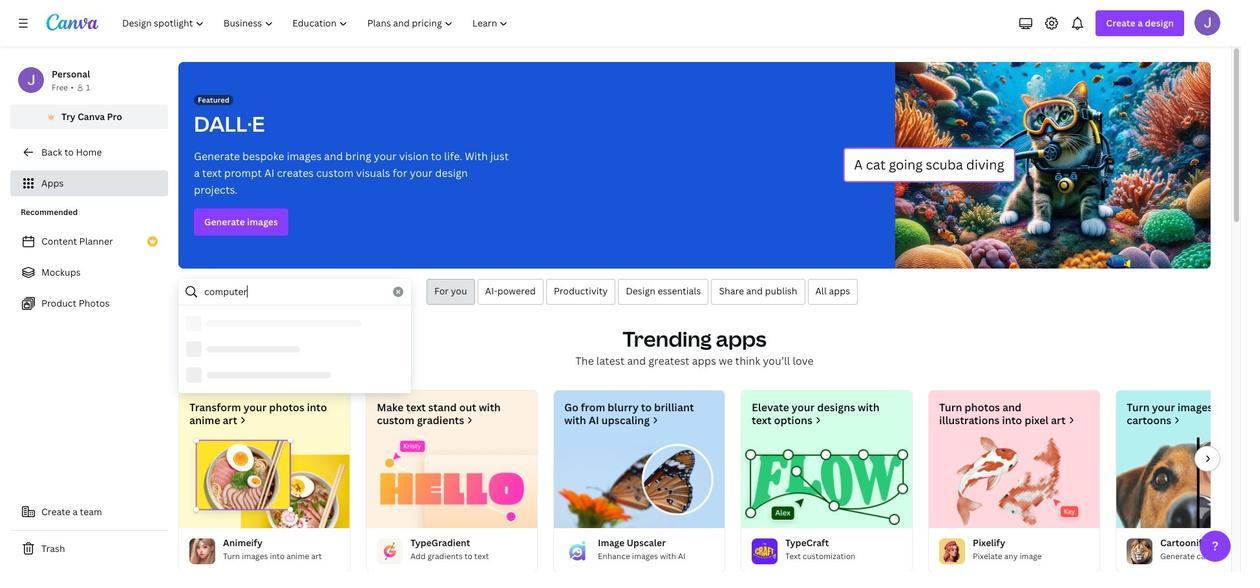 Task type: locate. For each thing, give the bounding box(es) containing it.
cartoonify image
[[1116, 438, 1241, 529]]

1 vertical spatial image upscaler image
[[564, 539, 590, 565]]

an image with a cursor next to a text box containing the prompt "a cat going scuba diving" to generate an image. the generated image of a cat doing scuba diving is behind the text box. image
[[843, 62, 1211, 269]]

list
[[10, 229, 168, 317]]

0 vertical spatial pixelify image
[[929, 438, 1100, 529]]

image upscaler image
[[554, 438, 725, 529], [564, 539, 590, 565]]

cartoonify image
[[1127, 539, 1153, 565]]

0 vertical spatial image upscaler image
[[554, 438, 725, 529]]

typecraft image
[[752, 539, 778, 565]]

typegradient image
[[367, 438, 537, 529], [377, 539, 403, 565]]

jacob simon image
[[1195, 10, 1221, 36]]

pixelify image
[[929, 438, 1100, 529], [939, 539, 965, 565]]

animeify image
[[179, 438, 350, 529]]



Task type: describe. For each thing, give the bounding box(es) containing it.
0 vertical spatial typegradient image
[[367, 438, 537, 529]]

Input field to search for apps search field
[[204, 280, 385, 304]]

1 vertical spatial typegradient image
[[377, 539, 403, 565]]

animeify image
[[189, 539, 215, 565]]

top level navigation element
[[114, 10, 519, 36]]

typecraft image
[[741, 438, 912, 529]]

1 vertical spatial pixelify image
[[939, 539, 965, 565]]



Task type: vqa. For each thing, say whether or not it's contained in the screenshot.
the bottom "image upscaler"
yes



